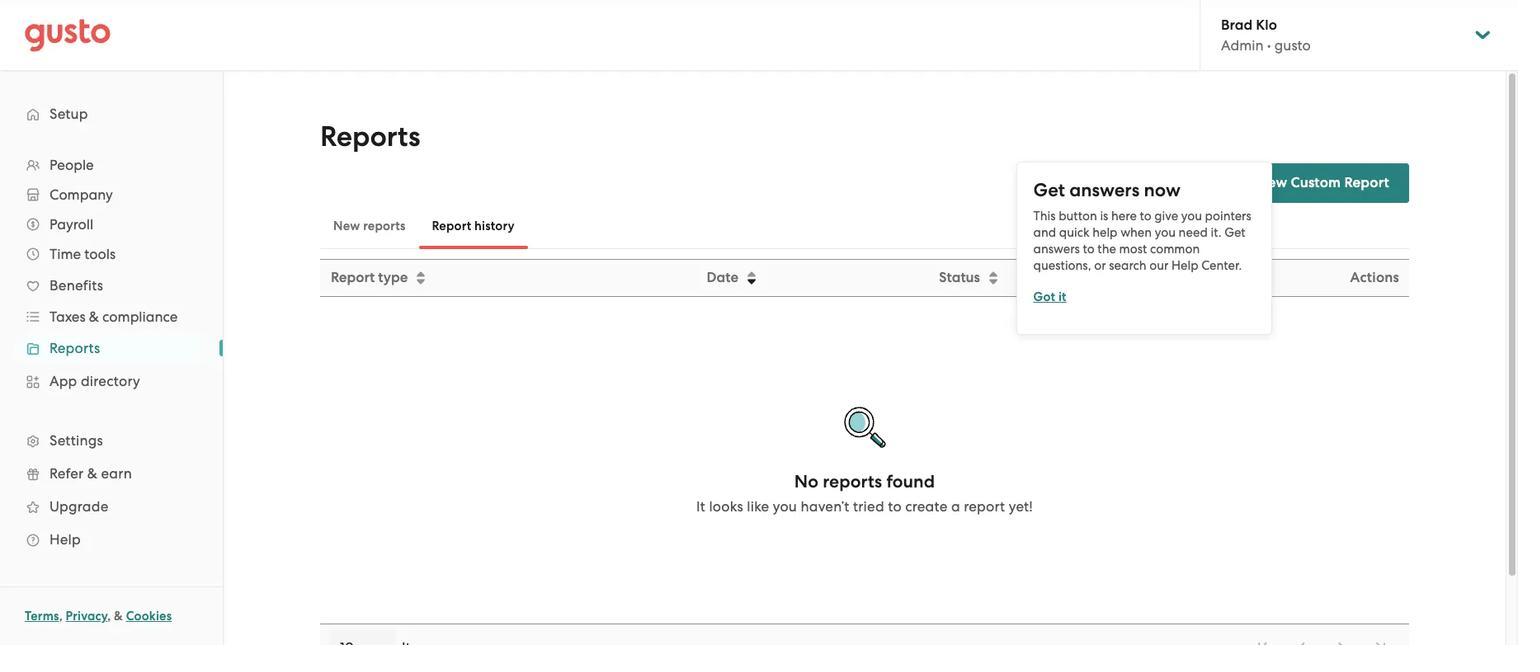 Task type: vqa. For each thing, say whether or not it's contained in the screenshot.
tax
no



Task type: locate. For each thing, give the bounding box(es) containing it.
reports tab list
[[320, 203, 1409, 249]]

1 vertical spatial reports
[[823, 471, 882, 493]]

1 vertical spatial new
[[333, 219, 360, 234]]

0 horizontal spatial help
[[50, 531, 81, 548]]

when
[[1121, 225, 1152, 240]]

our
[[1150, 258, 1169, 273]]

reports up tried
[[823, 471, 882, 493]]

0 horizontal spatial get
[[1034, 179, 1065, 201]]

1 vertical spatial &
[[87, 465, 97, 482]]

1 horizontal spatial report
[[432, 219, 471, 234]]

1 horizontal spatial to
[[1083, 241, 1095, 256]]

, left privacy
[[59, 609, 63, 624]]

report right custom
[[1345, 174, 1390, 191]]

need
[[1179, 225, 1208, 240]]

list for gusto navigation element
[[0, 150, 223, 556]]

0 horizontal spatial you
[[773, 498, 797, 515]]

0 vertical spatial report
[[1345, 174, 1390, 191]]

help link
[[17, 525, 206, 554]]

help down upgrade
[[50, 531, 81, 548]]

report history table element
[[320, 624, 1409, 645]]

new up report type
[[333, 219, 360, 234]]

custom
[[1291, 174, 1341, 191]]

home image
[[25, 19, 111, 52]]

report history
[[432, 219, 515, 234]]

reports inside gusto navigation element
[[50, 340, 100, 356]]

1 vertical spatial get
[[1225, 225, 1246, 240]]

faqs
[[1164, 175, 1198, 192]]

terms , privacy , & cookies
[[25, 609, 172, 624]]

,
[[59, 609, 63, 624], [107, 609, 111, 624]]

1 vertical spatial reports
[[50, 340, 100, 356]]

1 horizontal spatial ,
[[107, 609, 111, 624]]

•
[[1267, 37, 1271, 54]]

list
[[0, 150, 223, 556], [1244, 630, 1399, 645]]

new
[[1257, 174, 1287, 191], [333, 219, 360, 234]]

it
[[1059, 289, 1067, 304]]

help down common
[[1172, 258, 1199, 273]]

refer
[[50, 465, 84, 482]]

help inside help link
[[50, 531, 81, 548]]

2 , from the left
[[107, 609, 111, 624]]

0 vertical spatial reports
[[363, 219, 406, 234]]

new for new custom report
[[1257, 174, 1287, 191]]

1 vertical spatial to
[[1083, 241, 1095, 256]]

1 vertical spatial report
[[432, 219, 471, 234]]

0 horizontal spatial ,
[[59, 609, 63, 624]]

compliance
[[102, 309, 178, 325]]

you down give
[[1155, 225, 1176, 240]]

taxes
[[50, 309, 86, 325]]

help
[[1172, 258, 1199, 273], [50, 531, 81, 548]]

answers up 'is'
[[1070, 179, 1140, 201]]

& for earn
[[87, 465, 97, 482]]

got it button
[[1034, 287, 1067, 307]]

settings
[[50, 432, 103, 449]]

0 vertical spatial &
[[89, 309, 99, 325]]

new inside 'button'
[[333, 219, 360, 234]]

0 horizontal spatial list
[[0, 150, 223, 556]]

reports link
[[17, 333, 206, 363]]

to right tried
[[888, 498, 902, 515]]

new left custom
[[1257, 174, 1287, 191]]

2 horizontal spatial report
[[1345, 174, 1390, 191]]

to
[[1140, 208, 1152, 223], [1083, 241, 1095, 256], [888, 498, 902, 515]]

0 horizontal spatial report
[[331, 269, 375, 286]]

you right like
[[773, 498, 797, 515]]

actions
[[1350, 269, 1399, 286]]

list containing people
[[0, 150, 223, 556]]

1 horizontal spatial get
[[1225, 225, 1246, 240]]

2 vertical spatial &
[[114, 609, 123, 624]]

type
[[378, 269, 408, 286]]

reports up type
[[363, 219, 406, 234]]

questions,
[[1034, 258, 1091, 273]]

report left history
[[432, 219, 471, 234]]

to inside no reports found it looks like you haven't tried to create a report yet!
[[888, 498, 902, 515]]

1 vertical spatial you
[[1155, 225, 1176, 240]]

0 horizontal spatial to
[[888, 498, 902, 515]]

2 vertical spatial report
[[331, 269, 375, 286]]

report type button
[[321, 261, 695, 295]]

common
[[1150, 241, 1200, 256]]

& left earn
[[87, 465, 97, 482]]

pointers
[[1205, 208, 1251, 223]]

cookies button
[[126, 606, 172, 626]]

to left the the
[[1083, 241, 1095, 256]]

1 vertical spatial help
[[50, 531, 81, 548]]

refer & earn
[[50, 465, 132, 482]]

0 vertical spatial reports
[[320, 120, 420, 153]]

tried
[[853, 498, 884, 515]]

get down pointers
[[1225, 225, 1246, 240]]

, left the cookies
[[107, 609, 111, 624]]

1 horizontal spatial new
[[1257, 174, 1287, 191]]

& left the cookies
[[114, 609, 123, 624]]

1 vertical spatial list
[[1244, 630, 1399, 645]]

2 vertical spatial to
[[888, 498, 902, 515]]

reports inside 'button'
[[363, 219, 406, 234]]

you
[[1181, 208, 1202, 223], [1155, 225, 1176, 240], [773, 498, 797, 515]]

search
[[1109, 258, 1147, 273]]

cookies
[[126, 609, 172, 624]]

0 horizontal spatial new
[[333, 219, 360, 234]]

time tools button
[[17, 239, 206, 269]]

upgrade link
[[17, 492, 206, 521]]

gusto
[[1275, 37, 1311, 54]]

brad
[[1221, 17, 1253, 34]]

new custom report link
[[1217, 163, 1409, 203]]

get
[[1034, 179, 1065, 201], [1225, 225, 1246, 240]]

app directory
[[50, 373, 140, 389]]

report left type
[[331, 269, 375, 286]]

got it
[[1034, 289, 1067, 304]]

0 vertical spatial list
[[0, 150, 223, 556]]

0 vertical spatial help
[[1172, 258, 1199, 273]]

answers
[[1070, 179, 1140, 201], [1034, 241, 1080, 256]]

reports
[[363, 219, 406, 234], [823, 471, 882, 493]]

0 horizontal spatial reports
[[363, 219, 406, 234]]

report inside report history button
[[432, 219, 471, 234]]

0 vertical spatial new
[[1257, 174, 1287, 191]]

button
[[1059, 208, 1097, 223]]

2 horizontal spatial you
[[1181, 208, 1202, 223]]

people button
[[17, 150, 206, 180]]

to up the when
[[1140, 208, 1152, 223]]

1 horizontal spatial help
[[1172, 258, 1199, 273]]

0 vertical spatial you
[[1181, 208, 1202, 223]]

get up this at the right top of page
[[1034, 179, 1065, 201]]

reports for no
[[823, 471, 882, 493]]

2 horizontal spatial to
[[1140, 208, 1152, 223]]

got
[[1034, 289, 1056, 304]]

1 horizontal spatial list
[[1244, 630, 1399, 645]]

date button
[[697, 261, 928, 295]]

help inside get answers now this button is here to give you pointers and quick help when you need it. get answers to the most common questions, or search our help center.
[[1172, 258, 1199, 273]]

you up need
[[1181, 208, 1202, 223]]

earn
[[101, 465, 132, 482]]

help
[[1093, 225, 1118, 240]]

answers up questions,
[[1034, 241, 1080, 256]]

tools
[[84, 246, 116, 262]]

privacy link
[[66, 609, 107, 624]]

new for new reports
[[333, 219, 360, 234]]

report type
[[331, 269, 408, 286]]

1 horizontal spatial reports
[[823, 471, 882, 493]]

create
[[905, 498, 948, 515]]

0 vertical spatial to
[[1140, 208, 1152, 223]]

0 horizontal spatial reports
[[50, 340, 100, 356]]

& right taxes
[[89, 309, 99, 325]]

& inside 'dropdown button'
[[89, 309, 99, 325]]

reports
[[320, 120, 420, 153], [50, 340, 100, 356]]

reports inside no reports found it looks like you haven't tried to create a report yet!
[[823, 471, 882, 493]]

report inside report type button
[[331, 269, 375, 286]]

list inside 'report history table' element
[[1244, 630, 1399, 645]]

2 vertical spatial you
[[773, 498, 797, 515]]

1 vertical spatial answers
[[1034, 241, 1080, 256]]

it
[[696, 498, 706, 515]]



Task type: describe. For each thing, give the bounding box(es) containing it.
brad klo admin • gusto
[[1221, 17, 1311, 54]]

and
[[1034, 225, 1056, 240]]

time
[[50, 246, 81, 262]]

settings link
[[17, 426, 206, 455]]

time tools
[[50, 246, 116, 262]]

get answers now this button is here to give you pointers and quick help when you need it. get answers to the most common questions, or search our help center.
[[1034, 179, 1251, 273]]

1 , from the left
[[59, 609, 63, 624]]

report for history
[[432, 219, 471, 234]]

people
[[50, 157, 94, 173]]

report for type
[[331, 269, 375, 286]]

new reports button
[[320, 206, 419, 246]]

benefits link
[[17, 271, 206, 300]]

directory
[[81, 373, 140, 389]]

no
[[794, 471, 819, 493]]

no reports found it looks like you haven't tried to create a report yet!
[[696, 471, 1033, 515]]

terms link
[[25, 609, 59, 624]]

company button
[[17, 180, 206, 210]]

it.
[[1211, 225, 1222, 240]]

quick
[[1059, 225, 1090, 240]]

give
[[1155, 208, 1178, 223]]

list for 'report history table' element
[[1244, 630, 1399, 645]]

found
[[887, 471, 935, 493]]

company
[[50, 186, 113, 203]]

1 horizontal spatial reports
[[320, 120, 420, 153]]

or
[[1094, 258, 1106, 273]]

haven't
[[801, 498, 850, 515]]

gusto navigation element
[[0, 71, 223, 583]]

faqs button
[[1144, 174, 1198, 193]]

yet!
[[1009, 498, 1033, 515]]

privacy
[[66, 609, 107, 624]]

setup
[[50, 106, 88, 122]]

0 vertical spatial get
[[1034, 179, 1065, 201]]

taxes & compliance
[[50, 309, 178, 325]]

history
[[475, 219, 515, 234]]

new reports
[[333, 219, 406, 234]]

app
[[50, 373, 77, 389]]

setup link
[[17, 99, 206, 129]]

you inside no reports found it looks like you haven't tried to create a report yet!
[[773, 498, 797, 515]]

report history tab panel
[[320, 259, 1409, 645]]

app directory link
[[17, 366, 206, 396]]

terms
[[25, 609, 59, 624]]

& for compliance
[[89, 309, 99, 325]]

reports for new
[[363, 219, 406, 234]]

new custom report
[[1257, 174, 1390, 191]]

date
[[707, 269, 739, 286]]

taxes & compliance button
[[17, 302, 206, 332]]

most
[[1119, 241, 1147, 256]]

payroll button
[[17, 210, 206, 239]]

benefits
[[50, 277, 103, 294]]

like
[[747, 498, 769, 515]]

a
[[951, 498, 960, 515]]

report inside new custom report link
[[1345, 174, 1390, 191]]

admin
[[1221, 37, 1264, 54]]

here
[[1111, 208, 1137, 223]]

1 horizontal spatial you
[[1155, 225, 1176, 240]]

klo
[[1256, 17, 1277, 34]]

this
[[1034, 208, 1056, 223]]

status
[[939, 269, 980, 286]]

report history button
[[419, 206, 528, 246]]

report
[[964, 498, 1005, 515]]

is
[[1100, 208, 1108, 223]]

the
[[1098, 241, 1116, 256]]

refer & earn link
[[17, 459, 206, 488]]

payroll
[[50, 216, 93, 233]]

looks
[[709, 498, 743, 515]]

now
[[1144, 179, 1181, 201]]

upgrade
[[50, 498, 109, 515]]

0 vertical spatial answers
[[1070, 179, 1140, 201]]

status button
[[929, 261, 1189, 295]]

center.
[[1202, 258, 1242, 273]]



